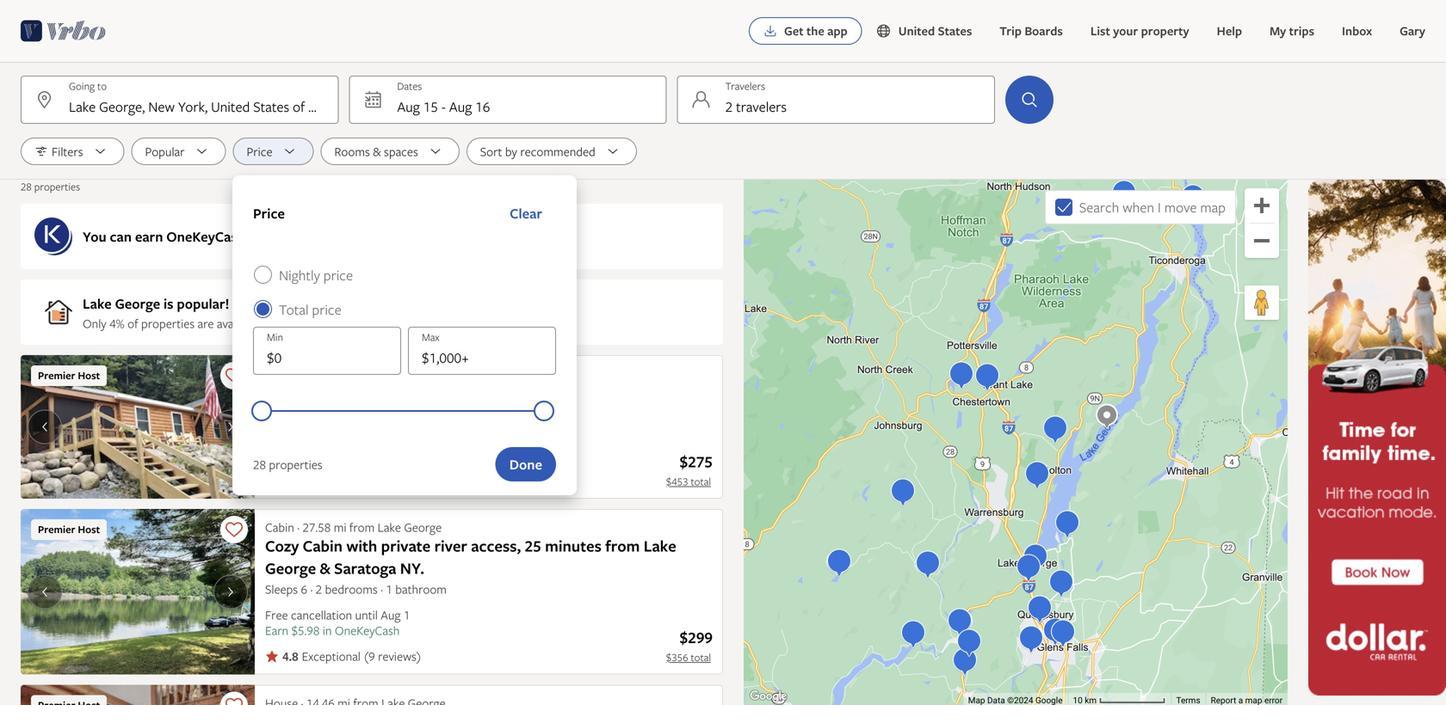 Task type: vqa. For each thing, say whether or not it's contained in the screenshot.
10 to the top
no



Task type: locate. For each thing, give the bounding box(es) containing it.
total inside $299 $356 total
[[691, 651, 711, 665]]

0 vertical spatial premier host
[[38, 369, 100, 383]]

united states button
[[862, 14, 986, 48]]

cabin left 28.24
[[265, 365, 294, 382]]

2 inside cabin · 27.58 mi from lake george cozy cabin with private river access, 25 minutes from lake george & saratoga ny. sleeps 6 · 2 bedrooms · 1 bathroom
[[316, 582, 322, 598]]

1 vertical spatial onekeycash
[[335, 447, 400, 463]]

0 vertical spatial &
[[373, 143, 381, 160]]

lake right 'and' at the left bottom
[[378, 365, 401, 382]]

my trips
[[1270, 23, 1315, 39]]

aug 15 - aug 16
[[397, 97, 490, 116]]

george up 4%
[[115, 294, 160, 313]]

1 vertical spatial 1
[[404, 607, 410, 624]]

for
[[321, 316, 337, 332]]

when
[[1123, 198, 1155, 217]]

1 premier host from the top
[[38, 369, 100, 383]]

1 total from the top
[[691, 475, 711, 489]]

1 down saratoga
[[386, 582, 392, 598]]

mi right 28.24
[[334, 365, 347, 382]]

sleeps inside cabin · 27.58 mi from lake george cozy cabin with private river access, 25 minutes from lake george & saratoga ny. sleeps 6 · 2 bedrooms · 1 bathroom
[[265, 582, 298, 598]]

of left america
[[293, 97, 305, 116]]

1 mi from the top
[[334, 365, 347, 382]]

united right "york,"
[[211, 97, 250, 116]]

0 vertical spatial bathroom
[[402, 405, 453, 421]]

rooms
[[335, 143, 370, 160]]

aug for free cancellation until aug 1 earn $5.98 in onekeycash
[[381, 607, 401, 624]]

clear button
[[496, 196, 556, 231]]

1 vertical spatial 28
[[253, 457, 266, 473]]

mi for cabin
[[334, 520, 347, 536]]

of for america
[[293, 97, 305, 116]]

show previous image for cabin, lake and moose...oh my!! image
[[34, 421, 55, 434]]

onekeycash down 1+
[[335, 447, 400, 463]]

states inside lake george, new york, united states of america dropdown button
[[253, 97, 289, 116]]

from inside cabin · 28.24 mi from lake george cabin, lake and moose...oh my!! sleeps 6 · 2 bedrooms · 1+ bathroom
[[349, 365, 375, 382]]

travelers
[[736, 97, 787, 116]]

of inside lake george is popular! only 4% of properties are available on our site for your dates.
[[128, 316, 138, 332]]

1 vertical spatial your
[[339, 316, 363, 332]]

0 vertical spatial host
[[78, 369, 100, 383]]

2 travelers
[[726, 97, 787, 116]]

0 vertical spatial properties
[[34, 180, 80, 194]]

$356
[[666, 651, 688, 665]]

1 horizontal spatial properties
[[141, 316, 195, 332]]

mi right '27.58' on the left bottom
[[334, 520, 347, 536]]

from right lake
[[349, 365, 375, 382]]

bathroom down moose...oh at the bottom of page
[[402, 405, 453, 421]]

1 vertical spatial 28 properties
[[253, 457, 322, 473]]

host for cozy
[[78, 523, 100, 537]]

mi inside cabin · 28.24 mi from lake george cabin, lake and moose...oh my!! sleeps 6 · 2 bedrooms · 1+ bathroom
[[334, 365, 347, 382]]

1 right until
[[404, 607, 410, 624]]

0 horizontal spatial united
[[211, 97, 250, 116]]

0 horizontal spatial 28
[[21, 180, 32, 194]]

premier host for cozy cabin with private river access, 25 minutes from lake george & saratoga ny.
[[38, 523, 100, 537]]

download the app button image
[[764, 24, 777, 38]]

cabin left '27.58' on the left bottom
[[265, 520, 294, 536]]

trip boards link
[[986, 14, 1077, 48]]

premier
[[38, 369, 75, 383], [38, 523, 75, 537]]

bedrooms inside cabin · 28.24 mi from lake george cabin, lake and moose...oh my!! sleeps 6 · 2 bedrooms · 1+ bathroom
[[325, 405, 378, 421]]

1 horizontal spatial 1
[[404, 607, 410, 624]]

· left '27.58' on the left bottom
[[297, 520, 300, 536]]

only
[[83, 316, 106, 332]]

1 sleeps from the top
[[265, 405, 298, 421]]

2 bedrooms from the top
[[325, 582, 378, 598]]

1 vertical spatial earn
[[265, 623, 289, 639]]

properties down filters
[[34, 180, 80, 194]]

0 horizontal spatial of
[[128, 316, 138, 332]]

0 vertical spatial price
[[247, 143, 273, 160]]

from
[[349, 365, 375, 382], [349, 520, 375, 536], [605, 536, 640, 557]]

0 horizontal spatial states
[[253, 97, 289, 116]]

your right for
[[339, 316, 363, 332]]

cabin for cozy cabin with private river access, 25 minutes from lake george & saratoga ny.
[[265, 520, 294, 536]]

inbox link
[[1328, 14, 1386, 48]]

0 vertical spatial 28 properties
[[21, 180, 80, 194]]

of left eligible
[[336, 227, 349, 246]]

1 vertical spatial sleeps
[[265, 582, 298, 598]]

1 vertical spatial 2
[[316, 405, 322, 421]]

$299 $356 total
[[666, 628, 713, 665]]

lake
[[69, 97, 96, 116], [83, 294, 112, 313], [378, 365, 401, 382], [378, 520, 401, 536], [644, 536, 676, 557]]

· up "cancellation"
[[310, 582, 313, 598]]

2 travelers button
[[677, 76, 995, 124]]

price button
[[233, 138, 314, 165]]

filters
[[52, 143, 83, 160]]

0 horizontal spatial your
[[339, 316, 363, 332]]

25
[[525, 536, 541, 557]]

2 mi from the top
[[334, 520, 347, 536]]

price right nightly
[[324, 266, 353, 285]]

1 premier from the top
[[38, 369, 75, 383]]

earn left the $5.50
[[265, 447, 289, 463]]

4.8
[[282, 649, 298, 666]]

aug
[[397, 97, 420, 116], [449, 97, 472, 116], [381, 607, 401, 624]]

sleeps down cabin,
[[265, 405, 298, 421]]

0 vertical spatial premier
[[38, 369, 75, 383]]

map
[[1200, 198, 1226, 217]]

2 vertical spatial onekeycash
[[335, 623, 400, 639]]

earn
[[135, 227, 163, 246]]

1 horizontal spatial your
[[1113, 23, 1138, 39]]

6 up "cancellation"
[[301, 582, 307, 598]]

lake george is popular! only 4% of properties are available on our site for your dates.
[[83, 294, 396, 332]]

premier host up show previous image for cozy cabin with private river access, 25 minutes from lake george & saratoga ny.
[[38, 523, 100, 537]]

premier up show previous image for cabin, lake and moose...oh my!! in the bottom left of the page
[[38, 369, 75, 383]]

0 vertical spatial total
[[691, 475, 711, 489]]

1 vertical spatial total
[[691, 651, 711, 665]]

vacation
[[400, 227, 453, 246]]

cozy
[[265, 536, 299, 557]]

mi
[[334, 365, 347, 382], [334, 520, 347, 536]]

properties
[[34, 180, 80, 194], [141, 316, 195, 332], [269, 457, 322, 473]]

sleeps up free
[[265, 582, 298, 598]]

earn $5.50 in onekeycash
[[265, 447, 400, 463]]

aug right until
[[381, 607, 401, 624]]

my trips link
[[1256, 14, 1328, 48]]

exceptional
[[302, 649, 361, 665]]

2 6 from the top
[[301, 582, 307, 598]]

reviews)
[[378, 649, 421, 665]]

2 horizontal spatial of
[[336, 227, 349, 246]]

bedrooms down 'and' at the left bottom
[[325, 405, 378, 421]]

boards
[[1025, 23, 1063, 39]]

go!
[[538, 227, 558, 246]]

2 host from the top
[[78, 523, 100, 537]]

george
[[115, 294, 160, 313], [404, 365, 442, 382], [404, 520, 442, 536], [265, 558, 316, 579]]

2 up "cancellation"
[[316, 582, 322, 598]]

price
[[324, 266, 353, 285], [312, 300, 342, 319]]

price inside button
[[247, 143, 273, 160]]

28 down filters button
[[21, 180, 32, 194]]

show next image for cabin, lake and moose...oh my!! image
[[220, 421, 241, 434]]

price down lake george, new york, united states of america on the top
[[247, 143, 273, 160]]

of right 4%
[[128, 316, 138, 332]]

properties up '27.58' on the left bottom
[[269, 457, 322, 473]]

· down 28.24
[[310, 405, 313, 421]]

1 vertical spatial united
[[211, 97, 250, 116]]

0 horizontal spatial properties
[[34, 180, 80, 194]]

2 earn from the top
[[265, 623, 289, 639]]

cabin
[[265, 365, 294, 382], [265, 520, 294, 536], [303, 536, 343, 557]]

1 vertical spatial premier host
[[38, 523, 100, 537]]

0 horizontal spatial 1
[[386, 582, 392, 598]]

0 vertical spatial earn
[[265, 447, 289, 463]]

from right minutes
[[605, 536, 640, 557]]

of inside dropdown button
[[293, 97, 305, 116]]

1 vertical spatial mi
[[334, 520, 347, 536]]

2 sleeps from the top
[[265, 582, 298, 598]]

mi inside cabin · 27.58 mi from lake george cozy cabin with private river access, 25 minutes from lake george & saratoga ny. sleeps 6 · 2 bedrooms · 1 bathroom
[[334, 520, 347, 536]]

george down cozy
[[265, 558, 316, 579]]

small image
[[876, 23, 899, 39]]

1 vertical spatial 6
[[301, 582, 307, 598]]

$453 total button
[[664, 475, 713, 489]]

2
[[726, 97, 733, 116], [316, 405, 322, 421], [316, 582, 322, 598]]

0 vertical spatial sleeps
[[265, 405, 298, 421]]

total inside '$275 $453 total'
[[691, 475, 711, 489]]

28 properties down filters
[[21, 180, 80, 194]]

1 vertical spatial in
[[323, 623, 332, 639]]

lake left george,
[[69, 97, 96, 116]]

help link
[[1203, 14, 1256, 48]]

0 vertical spatial 2
[[726, 97, 733, 116]]

from for and
[[349, 365, 375, 382]]

on left thousands
[[249, 227, 265, 246]]

lake inside dropdown button
[[69, 97, 96, 116]]

& left the spaces on the left
[[373, 143, 381, 160]]

aug left 15
[[397, 97, 420, 116]]

onekeycash right the earn
[[166, 227, 245, 246]]

you
[[83, 227, 106, 246]]

of
[[293, 97, 305, 116], [336, 227, 349, 246], [128, 316, 138, 332]]

earn up the xsmall image
[[265, 623, 289, 639]]

trips
[[1289, 23, 1315, 39]]

bedrooms down saratoga
[[325, 582, 378, 598]]

0 vertical spatial in
[[323, 447, 332, 463]]

premier host up show previous image for cabin, lake and moose...oh my!! in the bottom left of the page
[[38, 369, 100, 383]]

0 vertical spatial of
[[293, 97, 305, 116]]

from for with
[[349, 520, 375, 536]]

price
[[247, 143, 273, 160], [253, 204, 285, 223]]

are
[[198, 316, 214, 332]]

0 vertical spatial onekeycash
[[166, 227, 245, 246]]

0 vertical spatial states
[[938, 23, 972, 39]]

the
[[807, 23, 825, 39]]

and
[[345, 382, 371, 403]]

sleeps
[[265, 405, 298, 421], [265, 582, 298, 598]]

onekeycash up the "(9"
[[335, 623, 400, 639]]

cabin inside cabin · 28.24 mi from lake george cabin, lake and moose...oh my!! sleeps 6 · 2 bedrooms · 1+ bathroom
[[265, 365, 294, 382]]

2 left travelers
[[726, 97, 733, 116]]

premier host for cabin, lake and moose...oh my!!
[[38, 369, 100, 383]]

1 horizontal spatial of
[[293, 97, 305, 116]]

6 down cabin,
[[301, 405, 307, 421]]

6 inside cabin · 28.24 mi from lake george cabin, lake and moose...oh my!! sleeps 6 · 2 bedrooms · 1+ bathroom
[[301, 405, 307, 421]]

price right total
[[312, 300, 342, 319]]

aug inside free cancellation until aug 1 earn $5.98 in onekeycash
[[381, 607, 401, 624]]

george inside lake george is popular! only 4% of properties are available on our site for your dates.
[[115, 294, 160, 313]]

states up price button
[[253, 97, 289, 116]]

2 vertical spatial properties
[[269, 457, 322, 473]]

0 vertical spatial bedrooms
[[325, 405, 378, 421]]

0 vertical spatial price
[[324, 266, 353, 285]]

my!!
[[461, 382, 493, 403]]

1 vertical spatial &
[[320, 558, 330, 579]]

1 inside cabin · 27.58 mi from lake george cozy cabin with private river access, 25 minutes from lake george & saratoga ny. sleeps 6 · 2 bedrooms · 1 bathroom
[[386, 582, 392, 598]]

1 horizontal spatial united
[[899, 23, 935, 39]]

1 vertical spatial price
[[312, 300, 342, 319]]

united inside dropdown button
[[211, 97, 250, 116]]

in right the $5.50
[[323, 447, 332, 463]]

$0, Minimum, Price text field
[[253, 327, 401, 375]]

2 inside cabin · 28.24 mi from lake george cabin, lake and moose...oh my!! sleeps 6 · 2 bedrooms · 1+ bathroom
[[316, 405, 322, 421]]

0 horizontal spatial 28 properties
[[21, 180, 80, 194]]

&
[[373, 143, 381, 160], [320, 558, 330, 579]]

host for cabin,
[[78, 369, 100, 383]]

price up thousands
[[253, 204, 285, 223]]

1 host from the top
[[78, 369, 100, 383]]

2 in from the top
[[323, 623, 332, 639]]

of for properties
[[128, 316, 138, 332]]

my
[[1270, 23, 1286, 39]]

united right app
[[899, 23, 935, 39]]

1 vertical spatial states
[[253, 97, 289, 116]]

0 vertical spatial your
[[1113, 23, 1138, 39]]

lake up only
[[83, 294, 112, 313]]

show previous image for cozy cabin with private river access, 25 minutes from lake george & saratoga ny. image
[[34, 586, 55, 599]]

done button
[[496, 448, 556, 482]]

1 horizontal spatial &
[[373, 143, 381, 160]]

0 horizontal spatial &
[[320, 558, 330, 579]]

1 vertical spatial bedrooms
[[325, 582, 378, 598]]

28 left 4.9
[[253, 457, 266, 473]]

2 premier host from the top
[[38, 523, 100, 537]]

$275
[[680, 452, 713, 473]]

2 down lake
[[316, 405, 322, 421]]

lake right with
[[378, 520, 401, 536]]

1 vertical spatial bathroom
[[395, 582, 447, 598]]

onekeycash for in
[[335, 447, 400, 463]]

1 vertical spatial properties
[[141, 316, 195, 332]]

gary
[[1400, 23, 1426, 39]]

0 vertical spatial on
[[249, 227, 265, 246]]

1 vertical spatial premier
[[38, 523, 75, 537]]

1 bedrooms from the top
[[325, 405, 378, 421]]

premier up show previous image for cozy cabin with private river access, 25 minutes from lake george & saratoga ny.
[[38, 523, 75, 537]]

1 vertical spatial host
[[78, 523, 100, 537]]

bathroom down ny.
[[395, 582, 447, 598]]

move
[[1165, 198, 1197, 217]]

map region
[[744, 180, 1288, 706]]

properties down "is"
[[141, 316, 195, 332]]

28 properties up '27.58' on the left bottom
[[253, 457, 322, 473]]

28.24
[[303, 365, 331, 382]]

0 vertical spatial 1
[[386, 582, 392, 598]]

popular!
[[177, 294, 229, 313]]

· down saratoga
[[381, 582, 383, 598]]

free cancellation until aug 1 earn $5.98 in onekeycash
[[265, 607, 410, 639]]

in right $5.98
[[323, 623, 332, 639]]

total down $275
[[691, 475, 711, 489]]

states left trip
[[938, 23, 972, 39]]

lake inside cabin · 28.24 mi from lake george cabin, lake and moose...oh my!! sleeps 6 · 2 bedrooms · 1+ bathroom
[[378, 365, 401, 382]]

1 horizontal spatial states
[[938, 23, 972, 39]]

cabin · 28.24 mi from lake george cabin, lake and moose...oh my!! sleeps 6 · 2 bedrooms · 1+ bathroom
[[265, 365, 493, 421]]

aug right - at the top of page
[[449, 97, 472, 116]]

eligible
[[352, 227, 397, 246]]

0 vertical spatial 6
[[301, 405, 307, 421]]

total down $299 at the bottom of the page
[[691, 651, 711, 665]]

0 vertical spatial mi
[[334, 365, 347, 382]]

2 premier from the top
[[38, 523, 75, 537]]

on left our
[[263, 316, 276, 332]]

your right list
[[1113, 23, 1138, 39]]

1 vertical spatial of
[[336, 227, 349, 246]]

from up saratoga
[[349, 520, 375, 536]]

& inside button
[[373, 143, 381, 160]]

xsmall image
[[265, 650, 279, 664]]

google image
[[748, 689, 789, 706]]

george up $1,000 and above, maximum, price range field
[[404, 365, 442, 382]]

0 vertical spatial united
[[899, 23, 935, 39]]

1 6 from the top
[[301, 405, 307, 421]]

property
[[1141, 23, 1190, 39]]

2 total from the top
[[691, 651, 711, 665]]

1 vertical spatial on
[[263, 316, 276, 332]]

$275 $453 total
[[666, 452, 713, 489]]

2 vertical spatial 2
[[316, 582, 322, 598]]

2 vertical spatial of
[[128, 316, 138, 332]]

& left saratoga
[[320, 558, 330, 579]]

1
[[386, 582, 392, 598], [404, 607, 410, 624]]

total for $275
[[691, 475, 711, 489]]

mi for lake
[[334, 365, 347, 382]]

rooms & spaces button
[[321, 138, 460, 165]]



Task type: describe. For each thing, give the bounding box(es) containing it.
15
[[423, 97, 438, 116]]

search image
[[1019, 90, 1040, 110]]

$5.50
[[291, 447, 320, 463]]

1 in from the top
[[323, 447, 332, 463]]

our
[[279, 316, 297, 332]]

of for eligible
[[336, 227, 349, 246]]

golf image
[[21, 510, 255, 675]]

premier for cabin, lake and moose...oh my!!
[[38, 369, 75, 383]]

trip boards
[[1000, 23, 1063, 39]]

by
[[505, 143, 517, 160]]

recommended
[[520, 143, 596, 160]]

lake george, new york, united states of america button
[[21, 76, 357, 124]]

total
[[279, 300, 309, 319]]

4%
[[109, 316, 125, 332]]

-
[[442, 97, 446, 116]]

$453
[[666, 475, 688, 489]]

your inside lake george is popular! only 4% of properties are available on our site for your dates.
[[339, 316, 363, 332]]

united states
[[899, 23, 972, 39]]

popular button
[[131, 138, 226, 165]]

1+
[[386, 405, 399, 421]]

living area image
[[21, 686, 255, 706]]

homes.
[[456, 227, 501, 246]]

states inside the united states button
[[938, 23, 972, 39]]

list your property
[[1091, 23, 1190, 39]]

america
[[308, 97, 357, 116]]

george up ny.
[[404, 520, 442, 536]]

earn inside free cancellation until aug 1 earn $5.98 in onekeycash
[[265, 623, 289, 639]]

onekeycash inside free cancellation until aug 1 earn $5.98 in onekeycash
[[335, 623, 400, 639]]

river
[[434, 536, 467, 557]]

total price
[[279, 300, 342, 319]]

show next image for cozy cabin with private river access, 25 minutes from lake george & saratoga ny. image
[[220, 586, 241, 599]]

nightly
[[279, 266, 320, 285]]

aug for aug 15 - aug 16
[[449, 97, 472, 116]]

private
[[381, 536, 431, 557]]

lake down $453 at the left bottom
[[644, 536, 676, 557]]

bedrooms inside cabin · 27.58 mi from lake george cozy cabin with private river access, 25 minutes from lake george & saratoga ny. sleeps 6 · 2 bedrooms · 1 bathroom
[[325, 582, 378, 598]]

$1,000 and above, Maximum, Price text field
[[408, 327, 556, 375]]

gary button
[[1386, 14, 1440, 48]]

is
[[164, 294, 174, 313]]

ny.
[[400, 558, 425, 579]]

property grounds image
[[21, 356, 255, 499]]

4.9
[[282, 473, 298, 489]]

nightly price
[[279, 266, 353, 285]]

in inside free cancellation until aug 1 earn $5.98 in onekeycash
[[323, 623, 332, 639]]

spaces
[[384, 143, 418, 160]]

site
[[300, 316, 318, 332]]

on inside lake george is popular! only 4% of properties are available on our site for your dates.
[[263, 316, 276, 332]]

george inside cabin · 28.24 mi from lake george cabin, lake and moose...oh my!! sleeps 6 · 2 bedrooms · 1+ bathroom
[[404, 365, 442, 382]]

premier for cozy cabin with private river access, 25 minutes from lake george & saratoga ny.
[[38, 523, 75, 537]]

& inside cabin · 27.58 mi from lake george cozy cabin with private river access, 25 minutes from lake george & saratoga ny. sleeps 6 · 2 bedrooms · 1 bathroom
[[320, 558, 330, 579]]

$299
[[680, 628, 713, 649]]

i
[[1158, 198, 1161, 217]]

available
[[217, 316, 260, 332]]

price for nightly price
[[324, 266, 353, 285]]

2 horizontal spatial properties
[[269, 457, 322, 473]]

help
[[1217, 23, 1242, 39]]

· left 1+
[[381, 405, 383, 421]]

done
[[509, 455, 542, 474]]

lake george, new york, united states of america
[[69, 97, 357, 116]]

cabin for cabin, lake and moose...oh my!!
[[265, 365, 294, 382]]

filters button
[[21, 138, 124, 165]]

1 vertical spatial price
[[253, 204, 285, 223]]

total for $299
[[691, 651, 711, 665]]

1 horizontal spatial 28 properties
[[253, 457, 322, 473]]

0 vertical spatial 28
[[21, 180, 32, 194]]

new
[[148, 97, 175, 116]]

sleeps inside cabin · 28.24 mi from lake george cabin, lake and moose...oh my!! sleeps 6 · 2 bedrooms · 1+ bathroom
[[265, 405, 298, 421]]

you can earn onekeycash on thousands of eligible vacation homes. let's go!
[[83, 227, 558, 246]]

rooms & spaces
[[335, 143, 418, 160]]

inbox
[[1342, 23, 1372, 39]]

search when i move map
[[1080, 198, 1226, 217]]

onekeycash for earn
[[166, 227, 245, 246]]

york,
[[178, 97, 208, 116]]

can
[[110, 227, 132, 246]]

1 earn from the top
[[265, 447, 289, 463]]

aug 15 - aug 16 button
[[349, 76, 667, 124]]

vrbo logo image
[[21, 17, 106, 45]]

1 inside free cancellation until aug 1 earn $5.98 in onekeycash
[[404, 607, 410, 624]]

27.58
[[303, 520, 331, 536]]

trip
[[1000, 23, 1022, 39]]

2 inside dropdown button
[[726, 97, 733, 116]]

popular
[[145, 143, 185, 160]]

until
[[355, 607, 378, 624]]

(9
[[364, 649, 375, 665]]

get
[[784, 23, 804, 39]]

$356 total button
[[664, 651, 713, 665]]

app
[[828, 23, 848, 39]]

clear
[[510, 204, 542, 223]]

free
[[265, 607, 288, 624]]

lake inside lake george is popular! only 4% of properties are available on our site for your dates.
[[83, 294, 112, 313]]

bathroom inside cabin · 28.24 mi from lake george cabin, lake and moose...oh my!! sleeps 6 · 2 bedrooms · 1+ bathroom
[[402, 405, 453, 421]]

get the app
[[784, 23, 848, 39]]

bathroom inside cabin · 27.58 mi from lake george cozy cabin with private river access, 25 minutes from lake george & saratoga ny. sleeps 6 · 2 bedrooms · 1 bathroom
[[395, 582, 447, 598]]

$1,000 and above, Maximum, Price range field
[[263, 393, 546, 430]]

cabin left with
[[303, 536, 343, 557]]

let's
[[505, 227, 535, 246]]

united inside button
[[899, 23, 935, 39]]

4.8 exceptional (9 reviews)
[[282, 649, 421, 666]]

sort
[[480, 143, 502, 160]]

1 horizontal spatial 28
[[253, 457, 266, 473]]

cabin,
[[265, 382, 309, 403]]

list
[[1091, 23, 1110, 39]]

george,
[[99, 97, 145, 116]]

· left 28.24
[[297, 365, 300, 382]]

list your property link
[[1077, 14, 1203, 48]]

properties inside lake george is popular! only 4% of properties are available on our site for your dates.
[[141, 316, 195, 332]]

cancellation
[[291, 607, 352, 624]]

thousands
[[268, 227, 333, 246]]

dates.
[[366, 316, 396, 332]]

sort by recommended button
[[466, 138, 637, 165]]

6 inside cabin · 27.58 mi from lake george cozy cabin with private river access, 25 minutes from lake george & saratoga ny. sleeps 6 · 2 bedrooms · 1 bathroom
[[301, 582, 307, 598]]

$0, Minimum, Price range field
[[263, 393, 546, 430]]

price for total price
[[312, 300, 342, 319]]

lake
[[313, 382, 341, 403]]



